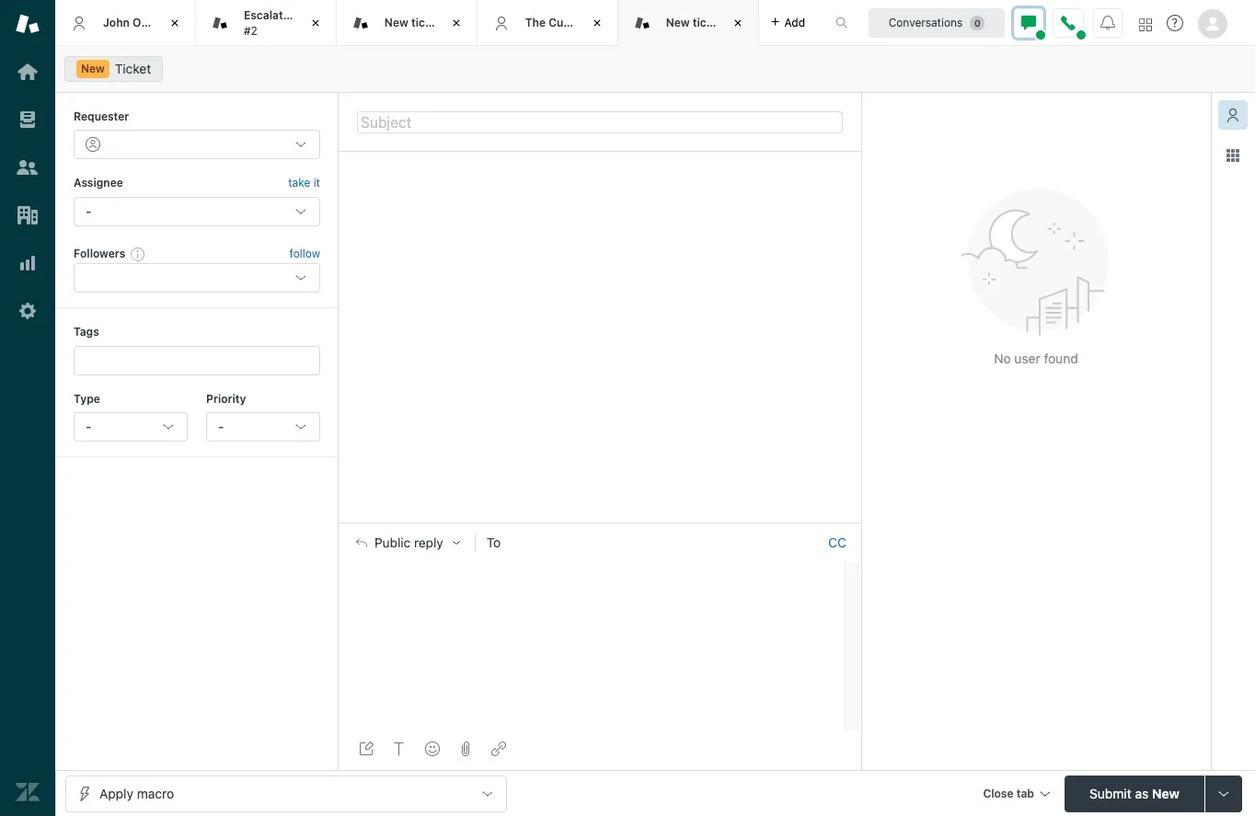 Task type: vqa. For each thing, say whether or not it's contained in the screenshot.
"follow"
yes



Task type: locate. For each thing, give the bounding box(es) containing it.
ticket up secondary element
[[693, 15, 724, 29]]

1 horizontal spatial new ticket
[[666, 15, 724, 29]]

customer
[[549, 15, 602, 29]]

type
[[74, 392, 100, 406]]

take it button
[[288, 174, 320, 193]]

zendesk image
[[16, 781, 40, 805]]

it
[[314, 176, 320, 190]]

cc
[[829, 535, 847, 551]]

take it
[[288, 176, 320, 190]]

1 new ticket tab from the left
[[337, 0, 478, 46]]

tabs tab list
[[55, 0, 817, 46]]

close image right ogn
[[166, 14, 184, 32]]

no user found
[[995, 351, 1079, 366]]

0 horizontal spatial new ticket tab
[[337, 0, 478, 46]]

new left ticket
[[81, 62, 105, 75]]

0 horizontal spatial ticket
[[412, 15, 442, 29]]

ticket
[[412, 15, 442, 29], [693, 15, 724, 29]]

close image
[[166, 14, 184, 32], [306, 14, 325, 32], [588, 14, 606, 32], [729, 14, 747, 32]]

new left close icon
[[385, 15, 409, 29]]

3 close image from the left
[[588, 14, 606, 32]]

- down assignee
[[86, 203, 92, 219]]

1 close image from the left
[[166, 14, 184, 32]]

close image right escalate
[[306, 14, 325, 32]]

2 new ticket from the left
[[666, 15, 724, 29]]

new
[[385, 15, 409, 29], [666, 15, 690, 29], [81, 62, 105, 75], [1153, 786, 1180, 801]]

new ticket up secondary element
[[666, 15, 724, 29]]

1 horizontal spatial ticket
[[693, 15, 724, 29]]

close image inside the customer tab
[[588, 14, 606, 32]]

2 - button from the left
[[206, 412, 320, 442]]

ticket left close icon
[[412, 15, 442, 29]]

1 horizontal spatial new ticket tab
[[618, 0, 759, 46]]

- down type
[[86, 419, 92, 435]]

priority
[[206, 392, 246, 406]]

apps image
[[1226, 148, 1241, 163]]

- button down type
[[74, 412, 188, 442]]

1 - button from the left
[[74, 412, 188, 442]]

button displays agent's chat status as online. image
[[1022, 15, 1037, 30]]

close image
[[447, 14, 466, 32]]

requester
[[74, 110, 129, 123]]

- button
[[74, 412, 188, 442], [206, 412, 320, 442]]

get help image
[[1167, 15, 1184, 31]]

0 horizontal spatial new ticket
[[385, 15, 442, 29]]

no
[[995, 351, 1012, 366]]

close image right "the"
[[588, 14, 606, 32]]

conversations
[[889, 15, 963, 29]]

0 horizontal spatial - button
[[74, 412, 188, 442]]

views image
[[16, 108, 40, 132]]

ogn
[[133, 15, 155, 29]]

add attachment image
[[458, 742, 473, 757]]

reporting image
[[16, 251, 40, 275]]

new ticket left close icon
[[385, 15, 442, 29]]

displays possible ticket submission types image
[[1217, 787, 1232, 801]]

1 horizontal spatial - button
[[206, 412, 320, 442]]

close image for the customer
[[588, 14, 606, 32]]

- inside assignee element
[[86, 203, 92, 219]]

john
[[103, 15, 130, 29]]

customer context image
[[1226, 108, 1241, 122]]

close image inside john ogn 'tab'
[[166, 14, 184, 32]]

- button down priority
[[206, 412, 320, 442]]

2 new ticket tab from the left
[[618, 0, 759, 46]]

4 close image from the left
[[729, 14, 747, 32]]

submit
[[1090, 786, 1132, 801]]

take
[[288, 176, 311, 190]]

new ticket tab
[[337, 0, 478, 46], [618, 0, 759, 46]]

tab containing escalate issue
[[196, 0, 337, 46]]

close image left the add dropdown button
[[729, 14, 747, 32]]

the
[[525, 15, 546, 29]]

- button for priority
[[206, 412, 320, 442]]

tab
[[1017, 787, 1035, 801]]

user
[[1015, 351, 1041, 366]]

-
[[86, 203, 92, 219], [86, 419, 92, 435], [218, 419, 224, 435]]

zendesk support image
[[16, 12, 40, 36]]

minimize composer image
[[593, 516, 608, 530]]

new ticket
[[385, 15, 442, 29], [666, 15, 724, 29]]

2 close image from the left
[[306, 14, 325, 32]]

close tab button
[[975, 776, 1058, 815]]

add
[[785, 15, 806, 29]]

1 ticket from the left
[[412, 15, 442, 29]]

- down priority
[[218, 419, 224, 435]]

tab
[[196, 0, 337, 46]]



Task type: describe. For each thing, give the bounding box(es) containing it.
issue
[[293, 8, 321, 22]]

john ogn
[[103, 15, 155, 29]]

add link (cmd k) image
[[492, 742, 506, 757]]

secondary element
[[55, 51, 1256, 87]]

cc button
[[829, 535, 847, 552]]

2 ticket from the left
[[693, 15, 724, 29]]

new right as
[[1153, 786, 1180, 801]]

follow button
[[290, 246, 320, 262]]

the customer
[[525, 15, 602, 29]]

escalate
[[244, 8, 290, 22]]

- for priority
[[218, 419, 224, 435]]

reply
[[414, 536, 444, 551]]

followers element
[[74, 263, 320, 293]]

info on adding followers image
[[131, 247, 146, 261]]

requester element
[[74, 130, 320, 160]]

public reply
[[375, 536, 444, 551]]

assignee
[[74, 176, 123, 190]]

- for type
[[86, 419, 92, 435]]

draft mode image
[[359, 742, 374, 757]]

organizations image
[[16, 203, 40, 227]]

assignee element
[[74, 197, 320, 226]]

submit as new
[[1090, 786, 1180, 801]]

followers
[[74, 247, 125, 260]]

follow
[[290, 247, 320, 261]]

ticket
[[115, 61, 151, 76]]

admin image
[[16, 299, 40, 323]]

close image for new ticket
[[729, 14, 747, 32]]

to
[[487, 535, 501, 551]]

john ogn tab
[[55, 0, 196, 46]]

Tags field
[[87, 351, 303, 370]]

notifications image
[[1101, 15, 1116, 30]]

macro
[[137, 786, 174, 801]]

close image for john ogn
[[166, 14, 184, 32]]

main element
[[0, 0, 55, 817]]

as
[[1136, 786, 1149, 801]]

customers image
[[16, 156, 40, 180]]

escalate issue #2
[[244, 8, 321, 37]]

close tab
[[984, 787, 1035, 801]]

add button
[[759, 0, 817, 45]]

conversations button
[[869, 8, 1005, 37]]

new up secondary element
[[666, 15, 690, 29]]

apply
[[99, 786, 133, 801]]

get started image
[[16, 60, 40, 84]]

apply macro
[[99, 786, 174, 801]]

- button for type
[[74, 412, 188, 442]]

insert emojis image
[[425, 742, 440, 757]]

Subject field
[[357, 111, 843, 133]]

new inside secondary element
[[81, 62, 105, 75]]

public reply button
[[340, 524, 475, 563]]

the customer tab
[[478, 0, 618, 46]]

1 new ticket from the left
[[385, 15, 442, 29]]

format text image
[[392, 742, 407, 757]]

tags
[[74, 325, 99, 339]]

found
[[1044, 351, 1079, 366]]

close
[[984, 787, 1014, 801]]

#2
[[244, 23, 258, 37]]

public
[[375, 536, 411, 551]]

close image inside tab
[[306, 14, 325, 32]]

zendesk products image
[[1140, 18, 1153, 31]]



